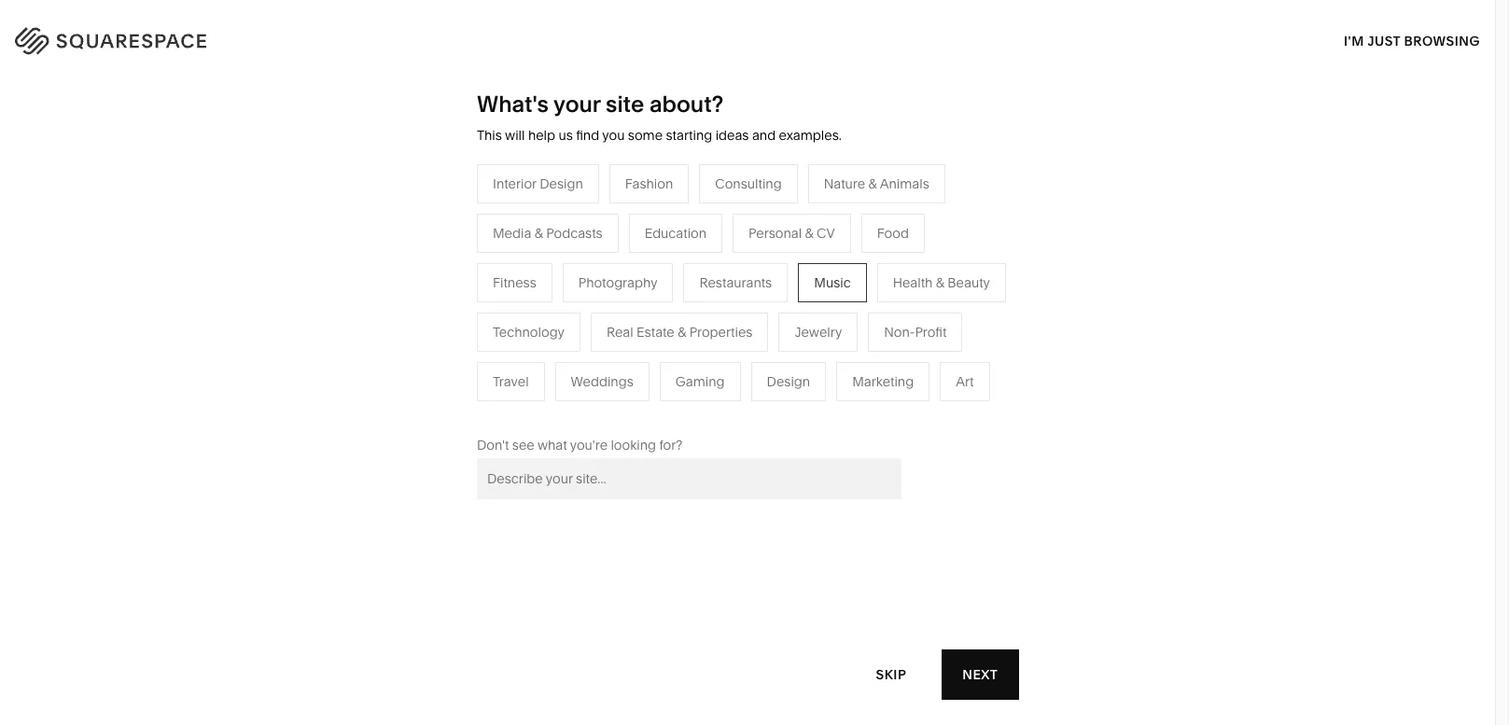 Task type: locate. For each thing, give the bounding box(es) containing it.
community & non-profits link
[[467, 343, 642, 360]]

1 horizontal spatial media
[[664, 315, 703, 332]]

1 vertical spatial animals
[[917, 287, 967, 304]]

media & podcasts inside option
[[493, 225, 603, 242]]

media & podcasts down interior design
[[493, 225, 603, 242]]

Weddings radio
[[555, 362, 649, 401]]

media
[[493, 225, 531, 242], [664, 315, 703, 332]]

nature & animals
[[824, 175, 930, 192], [861, 287, 967, 304]]

food
[[877, 225, 909, 242], [467, 371, 499, 388]]

non- inside option
[[884, 324, 915, 341]]

& up "events" on the top left
[[678, 324, 686, 341]]

media up "events" on the top left
[[664, 315, 703, 332]]

Interior Design radio
[[477, 164, 599, 203]]

fitness link
[[861, 315, 924, 332]]

pazari image
[[1019, 638, 1434, 725]]

local business link
[[467, 315, 577, 332]]

0 vertical spatial fitness
[[493, 274, 537, 291]]

travel inside option
[[493, 373, 529, 390]]

cv
[[817, 225, 835, 242]]

Nature & Animals radio
[[808, 164, 945, 203]]

design up real estate & properties link
[[767, 373, 810, 390]]

Travel radio
[[477, 362, 545, 401]]

gaming
[[676, 373, 725, 390]]

just
[[1368, 32, 1401, 49]]

non- down nature & animals link
[[884, 324, 915, 341]]

1 vertical spatial travel
[[493, 373, 529, 390]]

and
[[752, 127, 776, 144]]

Consulting radio
[[699, 164, 798, 203]]

animals
[[880, 175, 930, 192], [917, 287, 967, 304]]

food down community
[[467, 371, 499, 388]]

1 vertical spatial real estate & properties
[[664, 399, 810, 416]]

1 horizontal spatial media & podcasts
[[664, 315, 774, 332]]

fitness inside option
[[493, 274, 537, 291]]

Fashion radio
[[609, 164, 689, 203]]

0 horizontal spatial food
[[467, 371, 499, 388]]

fashion up professional
[[467, 259, 515, 276]]

non- up weddings radio
[[554, 343, 585, 360]]

see
[[512, 437, 535, 453]]

1 vertical spatial food
[[467, 371, 499, 388]]

0 horizontal spatial non-
[[554, 343, 585, 360]]

0 horizontal spatial real
[[607, 324, 634, 341]]

0 vertical spatial real
[[607, 324, 634, 341]]

travel down education
[[664, 259, 700, 276]]

entertainment
[[467, 399, 554, 416]]

real up "profits"
[[607, 324, 634, 341]]

lusaka element
[[540, 638, 955, 725]]

1 horizontal spatial real
[[664, 399, 691, 416]]

0 vertical spatial media & podcasts
[[493, 225, 603, 242]]

weddings down events link
[[664, 371, 727, 388]]

nature inside radio
[[824, 175, 865, 192]]

profit
[[915, 324, 947, 341]]

travel
[[664, 259, 700, 276], [493, 373, 529, 390]]

& down interior design
[[535, 225, 543, 242]]

& down technology
[[542, 343, 551, 360]]

examples.
[[779, 127, 842, 144]]

properties inside radio
[[689, 324, 753, 341]]

you're
[[570, 437, 608, 453]]

nature down home
[[861, 287, 903, 304]]

design right interior
[[540, 175, 583, 192]]

& right home
[[902, 259, 911, 276]]

0 horizontal spatial podcasts
[[546, 225, 603, 242]]

1 horizontal spatial design
[[767, 373, 810, 390]]

design
[[540, 175, 583, 192], [767, 373, 810, 390]]

0 vertical spatial podcasts
[[546, 225, 603, 242]]

ease.
[[300, 148, 419, 206]]

restaurants up media & podcasts link
[[700, 274, 772, 291]]

fashion link
[[467, 259, 534, 276]]

1 horizontal spatial travel
[[664, 259, 700, 276]]

0 horizontal spatial fashion
[[467, 259, 515, 276]]

Education radio
[[629, 214, 723, 253]]

&
[[869, 175, 877, 192], [535, 225, 543, 242], [805, 225, 814, 242], [902, 259, 911, 276], [936, 274, 945, 291], [906, 287, 914, 304], [706, 315, 715, 332], [678, 324, 686, 341], [542, 343, 551, 360], [735, 399, 744, 416]]

restaurants down travel link
[[664, 287, 737, 304]]

nature up cv
[[824, 175, 865, 192]]

nature
[[824, 175, 865, 192], [861, 287, 903, 304]]

squarespace logo image
[[37, 22, 245, 52]]

estate
[[637, 324, 675, 341], [694, 399, 732, 416]]

properties right gaming option on the left of page
[[747, 399, 810, 416]]

health & beauty
[[893, 274, 990, 291]]

podcasts down restaurants radio
[[718, 315, 774, 332]]

0 vertical spatial design
[[540, 175, 583, 192]]

1 vertical spatial non-
[[554, 343, 585, 360]]

0 horizontal spatial estate
[[637, 324, 675, 341]]

1 horizontal spatial estate
[[694, 399, 732, 416]]

0 vertical spatial non-
[[884, 324, 915, 341]]

0 vertical spatial fashion
[[625, 175, 673, 192]]

0 vertical spatial real estate & properties
[[607, 324, 753, 341]]

some
[[628, 127, 663, 144]]

template
[[284, 101, 486, 159]]

0 vertical spatial nature
[[824, 175, 865, 192]]

Marketing radio
[[836, 362, 930, 401]]

real estate & properties down the weddings link
[[664, 399, 810, 416]]

podcasts
[[546, 225, 603, 242], [718, 315, 774, 332]]

Personal & CV radio
[[733, 214, 851, 253]]

media & podcasts down restaurants link
[[664, 315, 774, 332]]

0 vertical spatial media
[[493, 225, 531, 242]]

browsing
[[1404, 32, 1480, 49]]

us
[[559, 127, 573, 144]]

events link
[[664, 343, 724, 360]]

photography
[[579, 274, 658, 291]]

1 horizontal spatial fitness
[[861, 315, 905, 332]]

1 vertical spatial fashion
[[467, 259, 515, 276]]

i'm just browsing
[[1344, 32, 1480, 49]]

1 vertical spatial properties
[[747, 399, 810, 416]]

0 vertical spatial properties
[[689, 324, 753, 341]]

lusaka image
[[540, 638, 955, 725]]

nature & animals up food radio
[[824, 175, 930, 192]]

0 horizontal spatial fitness
[[493, 274, 537, 291]]

community & non-profits
[[467, 343, 623, 360]]

entertainment link
[[467, 399, 573, 416]]

real estate & properties up "events" on the top left
[[607, 324, 753, 341]]

animals down decor
[[917, 287, 967, 304]]

skip
[[877, 666, 907, 683]]

1 vertical spatial fitness
[[861, 315, 905, 332]]

0 horizontal spatial travel
[[493, 373, 529, 390]]

travel up "entertainment"
[[493, 373, 529, 390]]

looking
[[611, 437, 656, 453]]

1 horizontal spatial non-
[[884, 324, 915, 341]]

1 vertical spatial media
[[664, 315, 703, 332]]

0 horizontal spatial media & podcasts
[[493, 225, 603, 242]]

estate down gaming
[[694, 399, 732, 416]]

0 vertical spatial estate
[[637, 324, 675, 341]]

next
[[962, 666, 998, 683]]

non-
[[884, 324, 915, 341], [554, 343, 585, 360]]

0 horizontal spatial media
[[493, 225, 531, 242]]

professional
[[467, 287, 542, 304]]

fitness
[[493, 274, 537, 291], [861, 315, 905, 332]]

Food radio
[[861, 214, 925, 253]]

food up home
[[877, 225, 909, 242]]

animals up food radio
[[880, 175, 930, 192]]

interior
[[493, 175, 537, 192]]

media & podcasts link
[[664, 315, 793, 332]]

& right health
[[936, 274, 945, 291]]

& inside radio
[[936, 274, 945, 291]]

fashion
[[625, 175, 673, 192], [467, 259, 515, 276]]

restaurants
[[700, 274, 772, 291], [664, 287, 737, 304]]

0 vertical spatial nature & animals
[[824, 175, 930, 192]]

real estate & properties
[[607, 324, 753, 341], [664, 399, 810, 416]]

estate up "events" on the top left
[[637, 324, 675, 341]]

1 horizontal spatial food
[[877, 225, 909, 242]]

1 horizontal spatial fashion
[[625, 175, 673, 192]]

1 vertical spatial real
[[664, 399, 691, 416]]

Real Estate & Properties radio
[[591, 313, 769, 352]]

0 vertical spatial animals
[[880, 175, 930, 192]]

restaurants link
[[664, 287, 756, 304]]

0 horizontal spatial weddings
[[571, 373, 634, 390]]

0 horizontal spatial design
[[540, 175, 583, 192]]

nature & animals down "home & decor" link
[[861, 287, 967, 304]]

real down gaming
[[664, 399, 691, 416]]

i'm just browsing link
[[1344, 15, 1480, 66]]

1 vertical spatial design
[[767, 373, 810, 390]]

real inside radio
[[607, 324, 634, 341]]

1 vertical spatial podcasts
[[718, 315, 774, 332]]

properties
[[689, 324, 753, 341], [747, 399, 810, 416]]

fashion inside option
[[625, 175, 673, 192]]

fashion down some
[[625, 175, 673, 192]]

properties up events link
[[689, 324, 753, 341]]

jewelry
[[795, 324, 842, 341]]

1 vertical spatial estate
[[694, 399, 732, 416]]

real
[[607, 324, 634, 341], [664, 399, 691, 416]]

0 vertical spatial food
[[877, 225, 909, 242]]

what's your site about? this will help us find you some starting ideas and examples.
[[477, 91, 842, 144]]

education
[[645, 225, 707, 242]]

podcasts down interior design
[[546, 225, 603, 242]]

weddings
[[664, 371, 727, 388], [571, 373, 634, 390]]

media up fashion link
[[493, 225, 531, 242]]

weddings down "profits"
[[571, 373, 634, 390]]



Task type: describe. For each thing, give the bounding box(es) containing it.
1 vertical spatial nature & animals
[[861, 287, 967, 304]]

0 vertical spatial travel
[[664, 259, 700, 276]]

don't see what you're looking for?
[[477, 437, 683, 453]]

Art radio
[[940, 362, 990, 401]]

local
[[467, 315, 500, 332]]

& down the weddings link
[[735, 399, 744, 416]]

about?
[[650, 91, 724, 118]]

pazari element
[[1019, 638, 1434, 725]]

site
[[606, 91, 644, 118]]

profits
[[585, 343, 623, 360]]

Don't see what you're looking for? field
[[477, 458, 902, 499]]

community
[[467, 343, 539, 360]]

professional services link
[[467, 287, 617, 304]]

i'm
[[1344, 32, 1364, 49]]

1 horizontal spatial weddings
[[664, 371, 727, 388]]

skip button
[[856, 649, 928, 701]]

help
[[528, 127, 555, 144]]

local business
[[467, 315, 559, 332]]

what's
[[477, 91, 549, 118]]

events
[[664, 343, 705, 360]]

for?
[[659, 437, 683, 453]]

business
[[504, 315, 559, 332]]

weddings link
[[664, 371, 746, 388]]

beauty
[[948, 274, 990, 291]]

interior design
[[493, 175, 583, 192]]

Gaming radio
[[660, 362, 741, 401]]

home & decor
[[861, 259, 952, 276]]

& down restaurants link
[[706, 315, 715, 332]]

decor
[[914, 259, 952, 276]]

Music radio
[[798, 263, 867, 302]]

1 vertical spatial media & podcasts
[[664, 315, 774, 332]]

services
[[545, 287, 598, 304]]

what
[[538, 437, 567, 453]]

Photography radio
[[563, 263, 673, 302]]

& up food radio
[[869, 175, 877, 192]]

Fitness radio
[[477, 263, 552, 302]]

you
[[602, 127, 625, 144]]

1 vertical spatial nature
[[861, 287, 903, 304]]

don't
[[477, 437, 509, 453]]

Technology radio
[[477, 313, 580, 352]]

starting
[[666, 127, 712, 144]]

nature & animals link
[[861, 287, 986, 304]]

non-profit
[[884, 324, 947, 341]]

will
[[505, 127, 525, 144]]

Design radio
[[751, 362, 826, 401]]

media inside option
[[493, 225, 531, 242]]

real estate & properties link
[[664, 399, 829, 416]]

restaurants inside restaurants radio
[[700, 274, 772, 291]]

next button
[[942, 650, 1018, 700]]

consulting
[[715, 175, 782, 192]]

this
[[477, 127, 502, 144]]

animals inside nature & animals radio
[[880, 175, 930, 192]]

nature & animals inside radio
[[824, 175, 930, 192]]

personal
[[749, 225, 802, 242]]

make
[[60, 101, 183, 159]]

find
[[576, 127, 599, 144]]

art
[[956, 373, 974, 390]]

home & decor link
[[861, 259, 970, 276]]

Jewelry radio
[[779, 313, 858, 352]]

& down home & decor
[[906, 287, 914, 304]]

Restaurants radio
[[684, 263, 788, 302]]

1 horizontal spatial podcasts
[[718, 315, 774, 332]]

ideas
[[716, 127, 749, 144]]

professional services
[[467, 287, 598, 304]]

Media & Podcasts radio
[[477, 214, 619, 253]]

yours
[[60, 148, 185, 206]]

home
[[861, 259, 899, 276]]

with
[[195, 148, 289, 206]]

any
[[194, 101, 273, 159]]

Health & Beauty radio
[[877, 263, 1006, 302]]

personal & cv
[[749, 225, 835, 242]]

food inside radio
[[877, 225, 909, 242]]

weddings inside radio
[[571, 373, 634, 390]]

technology
[[493, 324, 565, 341]]

your
[[554, 91, 601, 118]]

& left cv
[[805, 225, 814, 242]]

real estate & properties inside radio
[[607, 324, 753, 341]]

marketing
[[852, 373, 914, 390]]

food link
[[467, 371, 518, 388]]

travel link
[[664, 259, 719, 276]]

music
[[814, 274, 851, 291]]

Non-Profit radio
[[868, 313, 963, 352]]

squarespace logo link
[[37, 22, 324, 52]]

podcasts inside option
[[546, 225, 603, 242]]

health
[[893, 274, 933, 291]]

estate inside radio
[[637, 324, 675, 341]]

make any template yours with ease.
[[60, 101, 496, 206]]



Task type: vqa. For each thing, say whether or not it's contained in the screenshot.
THE TRAVEL within TRAVEL 'option'
no



